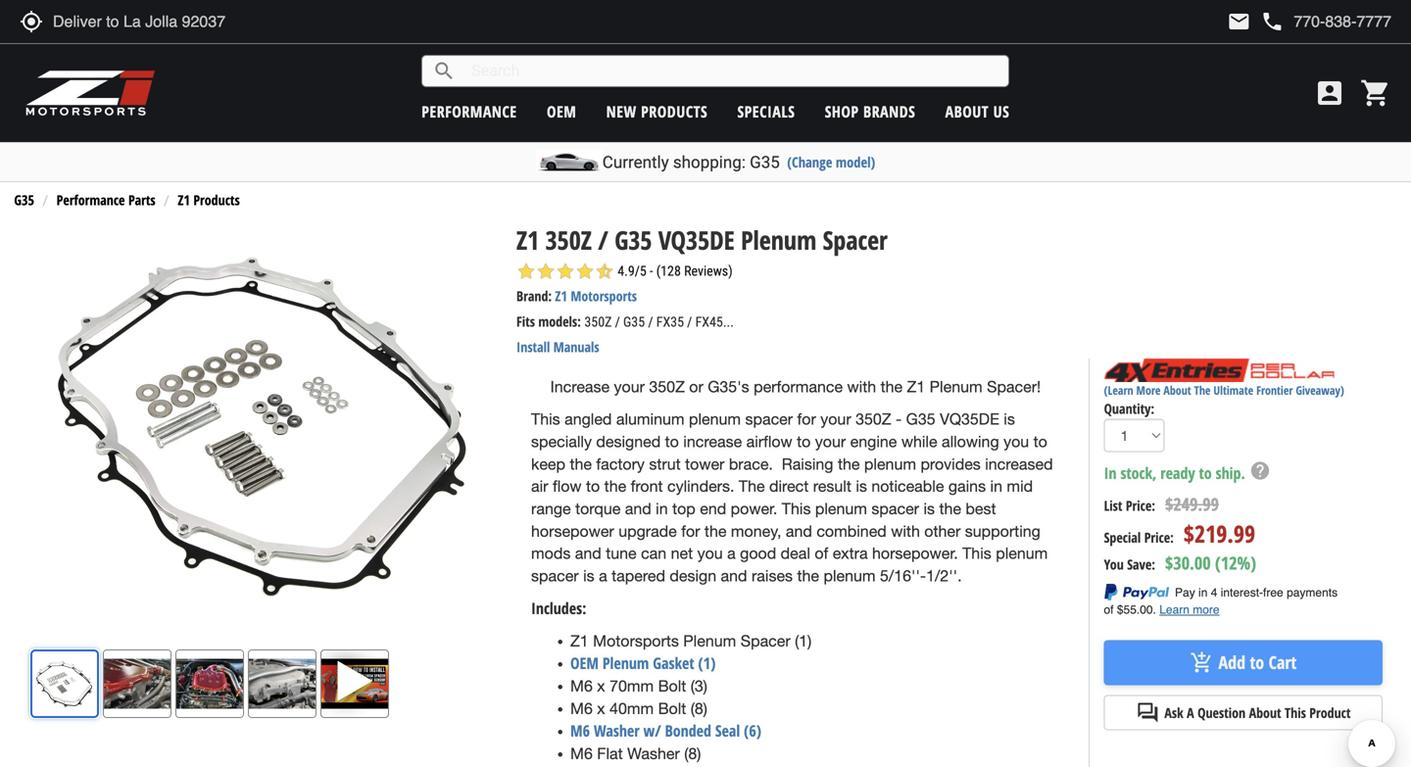 Task type: locate. For each thing, give the bounding box(es) containing it.
0 vertical spatial a
[[727, 545, 736, 563]]

m6 left the 70mm
[[570, 677, 593, 695]]

0 vertical spatial bolt
[[658, 677, 686, 695]]

1 vertical spatial spacer
[[872, 500, 919, 518]]

1 horizontal spatial (1)
[[795, 632, 812, 650]]

price: for $219.99
[[1144, 528, 1174, 547]]

1 vertical spatial price:
[[1144, 528, 1174, 547]]

0 horizontal spatial spacer
[[531, 567, 579, 585]]

the down deal
[[797, 567, 819, 585]]

70mm
[[610, 677, 654, 695]]

this angled aluminum plenum spacer for your 350z - g35 vq35de is specially designed to increase airflow to your engine while allowing you to keep the factory strut tower brace.  raising the plenum provides increased air flow to the front cylinders. the direct result is noticeable gains in mid range torque and in top end power. this plenum spacer is the best horsepower upgrade for the money, and combined with other supporting mods and tune can net you a good deal of extra horsepower. this plenum spacer is a tapered design and raises the plenum 5/16''-1/2''.
[[531, 410, 1053, 585]]

(3)
[[691, 677, 708, 695]]

x left the 70mm
[[597, 677, 605, 695]]

m6 left flat
[[570, 745, 593, 763]]

1 x from the top
[[597, 677, 605, 695]]

spacer up airflow
[[745, 410, 793, 428]]

2 horizontal spatial about
[[1249, 704, 1282, 722]]

1 horizontal spatial about
[[1164, 382, 1192, 398]]

vq35de down shopping:
[[658, 222, 735, 257]]

to right add
[[1250, 651, 1265, 675]]

plenum up the 70mm
[[603, 653, 649, 674]]

1 horizontal spatial spacer
[[823, 222, 888, 257]]

0 horizontal spatial vq35de
[[658, 222, 735, 257]]

0 horizontal spatial spacer
[[741, 632, 791, 650]]

g35 left (change
[[750, 152, 780, 172]]

(1) down deal
[[795, 632, 812, 650]]

shop brands link
[[825, 101, 916, 122]]

/ right fx35
[[687, 314, 692, 330]]

horsepower.
[[872, 545, 958, 563]]

2 x from the top
[[597, 700, 605, 718]]

your
[[614, 378, 645, 396], [821, 410, 851, 428], [815, 433, 846, 451]]

price: right "list"
[[1126, 497, 1156, 515]]

g35 right -
[[906, 410, 936, 428]]

increase your 350z or g35's performance with the z1 plenum spacer!
[[550, 378, 1041, 396]]

is
[[1004, 410, 1015, 428], [856, 477, 867, 496], [924, 500, 935, 518], [583, 567, 595, 585]]

0 horizontal spatial with
[[847, 378, 876, 396]]

spacer down noticeable
[[872, 500, 919, 518]]

this left product
[[1285, 704, 1306, 722]]

vq35de inside the this angled aluminum plenum spacer for your 350z - g35 vq35de is specially designed to increase airflow to your engine while allowing you to keep the factory strut tower brace.  raising the plenum provides increased air flow to the front cylinders. the direct result is noticeable gains in mid range torque and in top end power. this plenum spacer is the best horsepower upgrade for the money, and combined with other supporting mods and tune can net you a good deal of extra horsepower. this plenum spacer is a tapered design and raises the plenum 5/16''-1/2''.
[[940, 410, 1000, 428]]

price: inside the 'list price: $249.99'
[[1126, 497, 1156, 515]]

phone
[[1261, 10, 1284, 33]]

350z down the z1 motorsports link
[[585, 314, 612, 330]]

0 vertical spatial vq35de
[[658, 222, 735, 257]]

to left "ship."
[[1199, 463, 1212, 484]]

best
[[966, 500, 996, 518]]

vq35de
[[658, 222, 735, 257], [940, 410, 1000, 428]]

2 bolt from the top
[[658, 700, 686, 718]]

0 vertical spatial for
[[797, 410, 816, 428]]

performance down search
[[422, 101, 517, 122]]

1 vertical spatial vq35de
[[940, 410, 1000, 428]]

spacer inside z1 350z / g35 vq35de plenum spacer star star star star star_half 4.9/5 - (128 reviews) brand: z1 motorsports fits models: 350z / g35 / fx35 / fx45... install manuals
[[823, 222, 888, 257]]

raising
[[782, 455, 834, 473]]

0 vertical spatial motorsports
[[571, 287, 637, 305]]

0 horizontal spatial in
[[656, 500, 668, 518]]

(1)
[[795, 632, 812, 650], [698, 653, 716, 674]]

question_answer ask a question about this product
[[1136, 701, 1351, 725]]

supporting
[[965, 522, 1041, 540]]

z1 for motorsports
[[570, 632, 589, 650]]

oem inside z1 motorsports plenum spacer (1) oem plenum gasket (1) m6 x 70mm bolt (3) m6 x 40mm bolt (8) m6 washer w/ bonded seal (6) m6 flat washer (8)
[[570, 653, 599, 674]]

mid
[[1007, 477, 1033, 496]]

1 horizontal spatial spacer
[[745, 410, 793, 428]]

m6 left "w/" at the left of page
[[570, 721, 590, 742]]

with up the horsepower.
[[891, 522, 920, 540]]

performance
[[57, 190, 125, 209]]

350z
[[546, 222, 592, 257], [585, 314, 612, 330], [649, 378, 685, 396], [856, 410, 892, 428]]

spacer down mods
[[531, 567, 579, 585]]

bolt down gasket
[[658, 677, 686, 695]]

the up power.
[[739, 477, 765, 496]]

washer
[[594, 721, 640, 742], [627, 745, 680, 763]]

the up -
[[881, 378, 903, 396]]

this inside 'question_answer ask a question about this product'
[[1285, 704, 1306, 722]]

(learn
[[1104, 382, 1134, 398]]

ask
[[1165, 704, 1184, 722]]

spacer down raises
[[741, 632, 791, 650]]

engine
[[850, 433, 897, 451]]

plenum
[[689, 410, 741, 428], [864, 455, 916, 473], [815, 500, 867, 518], [996, 545, 1048, 563], [824, 567, 876, 585]]

price: up the save:
[[1144, 528, 1174, 547]]

1 vertical spatial your
[[821, 410, 851, 428]]

list
[[1104, 497, 1123, 515]]

performance link
[[422, 101, 517, 122]]

350z left or
[[649, 378, 685, 396]]

in left mid
[[990, 477, 1003, 496]]

in left the top
[[656, 500, 668, 518]]

oem
[[547, 101, 577, 122], [570, 653, 599, 674]]

bolt up m6 washer w/ bonded seal (6) link
[[658, 700, 686, 718]]

with up engine in the bottom of the page
[[847, 378, 876, 396]]

motorsports up oem plenum gasket (1) link
[[593, 632, 679, 650]]

you
[[1004, 433, 1029, 451], [697, 545, 723, 563]]

performance up airflow
[[754, 378, 843, 396]]

price: inside special price: $219.99 you save: $30.00 (12%)
[[1144, 528, 1174, 547]]

0 vertical spatial the
[[1194, 382, 1211, 398]]

2 vertical spatial about
[[1249, 704, 1282, 722]]

is up includes: on the left of page
[[583, 567, 595, 585]]

about right question
[[1249, 704, 1282, 722]]

a
[[1187, 704, 1194, 722]]

extra
[[833, 545, 868, 563]]

provides
[[921, 455, 981, 473]]

a down tune
[[599, 567, 607, 585]]

1 vertical spatial performance
[[754, 378, 843, 396]]

for
[[797, 410, 816, 428], [681, 522, 700, 540]]

(1) up (3)
[[698, 653, 716, 674]]

the up other
[[939, 500, 961, 518]]

end
[[700, 500, 726, 518]]

about inside 'question_answer ask a question about this product'
[[1249, 704, 1282, 722]]

top
[[672, 500, 696, 518]]

0 vertical spatial washer
[[594, 721, 640, 742]]

brand:
[[517, 287, 552, 305]]

the left ultimate
[[1194, 382, 1211, 398]]

washer down "w/" at the left of page
[[627, 745, 680, 763]]

plenum down supporting
[[996, 545, 1048, 563]]

0 horizontal spatial (1)
[[698, 653, 716, 674]]

oem down includes: on the left of page
[[570, 653, 599, 674]]

350z up engine in the bottom of the page
[[856, 410, 892, 428]]

is right result
[[856, 477, 867, 496]]

this down direct at the right bottom of page
[[782, 500, 811, 518]]

2 vertical spatial spacer
[[531, 567, 579, 585]]

1 vertical spatial (1)
[[698, 653, 716, 674]]

plenum up allowing at bottom right
[[930, 378, 983, 396]]

plenum up increase
[[689, 410, 741, 428]]

with inside the this angled aluminum plenum spacer for your 350z - g35 vq35de is specially designed to increase airflow to your engine while allowing you to keep the factory strut tower brace.  raising the plenum provides increased air flow to the front cylinders. the direct result is noticeable gains in mid range torque and in top end power. this plenum spacer is the best horsepower upgrade for the money, and combined with other supporting mods and tune can net you a good deal of extra horsepower. this plenum spacer is a tapered design and raises the plenum 5/16''-1/2''.
[[891, 522, 920, 540]]

about us
[[945, 101, 1010, 122]]

front
[[631, 477, 663, 496]]

0 horizontal spatial you
[[697, 545, 723, 563]]

about right more at the right of page
[[1164, 382, 1192, 398]]

1 horizontal spatial performance
[[754, 378, 843, 396]]

1 horizontal spatial vq35de
[[940, 410, 1000, 428]]

ship.
[[1216, 463, 1246, 484]]

spacer
[[745, 410, 793, 428], [872, 500, 919, 518], [531, 567, 579, 585]]

for down increase your 350z or g35's performance with the z1 plenum spacer!
[[797, 410, 816, 428]]

the
[[1194, 382, 1211, 398], [739, 477, 765, 496]]

350z inside the this angled aluminum plenum spacer for your 350z - g35 vq35de is specially designed to increase airflow to your engine while allowing you to keep the factory strut tower brace.  raising the plenum provides increased air flow to the front cylinders. the direct result is noticeable gains in mid range torque and in top end power. this plenum spacer is the best horsepower upgrade for the money, and combined with other supporting mods and tune can net you a good deal of extra horsepower. this plenum spacer is a tapered design and raises the plenum 5/16''-1/2''.
[[856, 410, 892, 428]]

spacer down model) at the top
[[823, 222, 888, 257]]

0 vertical spatial spacer
[[745, 410, 793, 428]]

1 vertical spatial spacer
[[741, 632, 791, 650]]

about left us
[[945, 101, 989, 122]]

airflow
[[746, 433, 793, 451]]

washer up flat
[[594, 721, 640, 742]]

0 vertical spatial price:
[[1126, 497, 1156, 515]]

motorsports inside z1 motorsports plenum spacer (1) oem plenum gasket (1) m6 x 70mm bolt (3) m6 x 40mm bolt (8) m6 washer w/ bonded seal (6) m6 flat washer (8)
[[593, 632, 679, 650]]

0 vertical spatial spacer
[[823, 222, 888, 257]]

1/2''.
[[926, 567, 962, 585]]

1 vertical spatial with
[[891, 522, 920, 540]]

1 horizontal spatial the
[[1194, 382, 1211, 398]]

z1 motorsports link
[[555, 287, 637, 305]]

(change model) link
[[787, 152, 876, 172]]

specials
[[738, 101, 795, 122]]

1 vertical spatial motorsports
[[593, 632, 679, 650]]

your up aluminum
[[614, 378, 645, 396]]

(8) down (3)
[[691, 700, 708, 718]]

m6 washer w/ bonded seal (6) link
[[570, 721, 762, 742]]

or
[[689, 378, 704, 396]]

g35 link
[[14, 190, 34, 209]]

z1 left products
[[178, 190, 190, 209]]

your up engine in the bottom of the page
[[821, 410, 851, 428]]

to up 'torque'
[[586, 477, 600, 496]]

motorsports down star_half
[[571, 287, 637, 305]]

a
[[727, 545, 736, 563], [599, 567, 607, 585]]

/ down the z1 motorsports link
[[615, 314, 620, 330]]

to inside in stock, ready to ship. help
[[1199, 463, 1212, 484]]

0 horizontal spatial for
[[681, 522, 700, 540]]

your up raising at right
[[815, 433, 846, 451]]

g35 left fx35
[[623, 314, 645, 330]]

and down the good
[[721, 567, 747, 585]]

other
[[925, 522, 961, 540]]

x left the 40mm
[[597, 700, 605, 718]]

motorsports
[[571, 287, 637, 305], [593, 632, 679, 650]]

the down factory
[[604, 477, 627, 496]]

1 bolt from the top
[[658, 677, 686, 695]]

currently
[[603, 152, 669, 172]]

0 vertical spatial about
[[945, 101, 989, 122]]

add
[[1219, 651, 1246, 675]]

z1 up "while"
[[907, 378, 925, 396]]

spacer!
[[987, 378, 1041, 396]]

is down spacer!
[[1004, 410, 1015, 428]]

plenum down result
[[815, 500, 867, 518]]

/ left fx35
[[648, 314, 653, 330]]

1 vertical spatial bolt
[[658, 700, 686, 718]]

1 horizontal spatial you
[[1004, 433, 1029, 451]]

1 vertical spatial oem
[[570, 653, 599, 674]]

tapered
[[612, 567, 665, 585]]

(8)
[[691, 700, 708, 718], [684, 745, 701, 763]]

1 vertical spatial x
[[597, 700, 605, 718]]

performance parts link
[[57, 190, 156, 209]]

3 star from the left
[[556, 262, 575, 281]]

0 horizontal spatial a
[[599, 567, 607, 585]]

you up the design
[[697, 545, 723, 563]]

price:
[[1126, 497, 1156, 515], [1144, 528, 1174, 547]]

0 vertical spatial you
[[1004, 433, 1029, 451]]

oem left the new
[[547, 101, 577, 122]]

net
[[671, 545, 693, 563]]

z1 up the brand:
[[517, 222, 539, 257]]

350z up the z1 motorsports link
[[546, 222, 592, 257]]

1 vertical spatial about
[[1164, 382, 1192, 398]]

1 vertical spatial (8)
[[684, 745, 701, 763]]

0 vertical spatial your
[[614, 378, 645, 396]]

1 vertical spatial the
[[739, 477, 765, 496]]

for down the top
[[681, 522, 700, 540]]

0 horizontal spatial about
[[945, 101, 989, 122]]

z1 down includes: on the left of page
[[570, 632, 589, 650]]

seal
[[715, 721, 740, 742]]

z1 for 350z
[[517, 222, 539, 257]]

and down horsepower
[[575, 545, 602, 563]]

a left the good
[[727, 545, 736, 563]]

m6 left the 40mm
[[570, 700, 593, 718]]

/
[[598, 222, 608, 257], [615, 314, 620, 330], [648, 314, 653, 330], [687, 314, 692, 330]]

the inside the this angled aluminum plenum spacer for your 350z - g35 vq35de is specially designed to increase airflow to your engine while allowing you to keep the factory strut tower brace.  raising the plenum provides increased air flow to the front cylinders. the direct result is noticeable gains in mid range torque and in top end power. this plenum spacer is the best horsepower upgrade for the money, and combined with other supporting mods and tune can net you a good deal of extra horsepower. this plenum spacer is a tapered design and raises the plenum 5/16''-1/2''.
[[739, 477, 765, 496]]

the
[[881, 378, 903, 396], [570, 455, 592, 473], [838, 455, 860, 473], [604, 477, 627, 496], [939, 500, 961, 518], [705, 522, 727, 540], [797, 567, 819, 585]]

increased
[[985, 455, 1053, 473]]

z1 inside z1 motorsports plenum spacer (1) oem plenum gasket (1) m6 x 70mm bolt (3) m6 x 40mm bolt (8) m6 washer w/ bonded seal (6) m6 flat washer (8)
[[570, 632, 589, 650]]

you up increased
[[1004, 433, 1029, 451]]

horsepower
[[531, 522, 614, 540]]

0 horizontal spatial the
[[739, 477, 765, 496]]

3 m6 from the top
[[570, 721, 590, 742]]

0 vertical spatial x
[[597, 677, 605, 695]]

2 vertical spatial your
[[815, 433, 846, 451]]

products
[[641, 101, 708, 122]]

price: for $249.99
[[1126, 497, 1156, 515]]

(8) down bonded
[[684, 745, 701, 763]]

0 vertical spatial in
[[990, 477, 1003, 496]]

g35 up 4.9/5 -
[[615, 222, 652, 257]]

0 vertical spatial (1)
[[795, 632, 812, 650]]

this
[[531, 410, 560, 428], [782, 500, 811, 518], [963, 545, 992, 563], [1285, 704, 1306, 722]]

w/
[[644, 721, 661, 742]]

specially
[[531, 433, 592, 451]]

2 star from the left
[[536, 262, 556, 281]]

the down end
[[705, 522, 727, 540]]

special price: $219.99 you save: $30.00 (12%)
[[1104, 518, 1257, 576]]

0 horizontal spatial performance
[[422, 101, 517, 122]]

plenum down (change
[[741, 222, 817, 257]]

phone link
[[1261, 10, 1392, 33]]

brands
[[864, 101, 916, 122]]

vq35de up allowing at bottom right
[[940, 410, 1000, 428]]

search
[[432, 59, 456, 83]]

install manuals link
[[517, 338, 599, 356]]

$249.99
[[1165, 493, 1219, 517]]

1 horizontal spatial with
[[891, 522, 920, 540]]

g35 inside the this angled aluminum plenum spacer for your 350z - g35 vq35de is specially designed to increase airflow to your engine while allowing you to keep the factory strut tower brace.  raising the plenum provides increased air flow to the front cylinders. the direct result is noticeable gains in mid range torque and in top end power. this plenum spacer is the best horsepower upgrade for the money, and combined with other supporting mods and tune can net you a good deal of extra horsepower. this plenum spacer is a tapered design and raises the plenum 5/16''-1/2''.
[[906, 410, 936, 428]]

add_shopping_cart
[[1190, 651, 1214, 675]]



Task type: describe. For each thing, give the bounding box(es) containing it.
1 m6 from the top
[[570, 677, 593, 695]]

vq35de inside z1 350z / g35 vq35de plenum spacer star star star star star_half 4.9/5 - (128 reviews) brand: z1 motorsports fits models: 350z / g35 / fx35 / fx45... install manuals
[[658, 222, 735, 257]]

0 vertical spatial performance
[[422, 101, 517, 122]]

g35's
[[708, 378, 749, 396]]

z1 products
[[178, 190, 240, 209]]

question_answer
[[1136, 701, 1160, 725]]

4.9/5 -
[[618, 263, 653, 279]]

products
[[193, 190, 240, 209]]

plenum inside z1 350z / g35 vq35de plenum spacer star star star star star_half 4.9/5 - (128 reviews) brand: z1 motorsports fits models: 350z / g35 / fx35 / fx45... install manuals
[[741, 222, 817, 257]]

raises
[[752, 567, 793, 585]]

models:
[[538, 312, 581, 331]]

1 vertical spatial for
[[681, 522, 700, 540]]

fx35
[[656, 314, 684, 330]]

ultimate
[[1214, 382, 1254, 398]]

and down front
[[625, 500, 652, 518]]

z1 for products
[[178, 190, 190, 209]]

(change
[[787, 152, 832, 172]]

tune
[[606, 545, 637, 563]]

this up specially
[[531, 410, 560, 428]]

the up flow on the left bottom of page
[[570, 455, 592, 473]]

gains
[[949, 477, 986, 496]]

Search search field
[[456, 56, 1009, 86]]

result
[[813, 477, 852, 496]]

power.
[[731, 500, 778, 518]]

add_shopping_cart add to cart
[[1190, 651, 1297, 675]]

air
[[531, 477, 548, 496]]

keep
[[531, 455, 566, 473]]

range
[[531, 500, 571, 518]]

designed
[[596, 433, 661, 451]]

z1 motorsports plenum spacer (1) oem plenum gasket (1) m6 x 70mm bolt (3) m6 x 40mm bolt (8) m6 washer w/ bonded seal (6) m6 flat washer (8)
[[570, 632, 812, 763]]

0 vertical spatial (8)
[[691, 700, 708, 718]]

us
[[993, 101, 1010, 122]]

bonded
[[665, 721, 712, 742]]

shopping:
[[673, 152, 746, 172]]

/ up star_half
[[598, 222, 608, 257]]

combined
[[817, 522, 887, 540]]

to up increased
[[1034, 433, 1048, 451]]

account_box
[[1314, 77, 1346, 109]]

you
[[1104, 555, 1124, 574]]

allowing
[[942, 433, 999, 451]]

aluminum
[[616, 410, 685, 428]]

shopping_cart link
[[1356, 77, 1392, 109]]

mods
[[531, 545, 571, 563]]

in stock, ready to ship. help
[[1104, 460, 1271, 484]]

g35 left performance
[[14, 190, 34, 209]]

and up deal
[[786, 522, 812, 540]]

list price: $249.99
[[1104, 493, 1219, 517]]

z1 up models: on the top of the page
[[555, 287, 567, 305]]

z1 products link
[[178, 190, 240, 209]]

to up strut at the bottom of the page
[[665, 433, 679, 451]]

2 m6 from the top
[[570, 700, 593, 718]]

(learn more about the ultimate frontier giveaway)
[[1104, 382, 1345, 398]]

(6)
[[744, 721, 762, 742]]

upgrade
[[619, 522, 677, 540]]

help
[[1250, 460, 1271, 482]]

-
[[896, 410, 902, 428]]

more
[[1136, 382, 1161, 398]]

flat
[[597, 745, 623, 763]]

special
[[1104, 528, 1141, 547]]

1 vertical spatial in
[[656, 500, 668, 518]]

while
[[902, 433, 938, 451]]

4 m6 from the top
[[570, 745, 593, 763]]

plenum down engine in the bottom of the page
[[864, 455, 916, 473]]

0 vertical spatial oem
[[547, 101, 577, 122]]

to up raising at right
[[797, 433, 811, 451]]

40mm
[[610, 700, 654, 718]]

z1 motorsports logo image
[[25, 69, 156, 118]]

specials link
[[738, 101, 795, 122]]

frontier
[[1257, 382, 1293, 398]]

0 vertical spatial with
[[847, 378, 876, 396]]

plenum down extra
[[824, 567, 876, 585]]

1 horizontal spatial in
[[990, 477, 1003, 496]]

(12%)
[[1215, 552, 1257, 576]]

is up other
[[924, 500, 935, 518]]

noticeable
[[872, 477, 944, 496]]

tower
[[685, 455, 725, 473]]

1 vertical spatial washer
[[627, 745, 680, 763]]

currently shopping: g35 (change model)
[[603, 152, 876, 172]]

can
[[641, 545, 667, 563]]

of
[[815, 545, 828, 563]]

shopping_cart
[[1360, 77, 1392, 109]]

money,
[[731, 522, 782, 540]]

1 vertical spatial you
[[697, 545, 723, 563]]

factory
[[596, 455, 645, 473]]

plenum up gasket
[[683, 632, 736, 650]]

motorsports inside z1 350z / g35 vq35de plenum spacer star star star star star_half 4.9/5 - (128 reviews) brand: z1 motorsports fits models: 350z / g35 / fx35 / fx45... install manuals
[[571, 287, 637, 305]]

fx45...
[[695, 314, 734, 330]]

$219.99
[[1184, 518, 1256, 550]]

1 horizontal spatial for
[[797, 410, 816, 428]]

mail
[[1227, 10, 1251, 33]]

new products
[[606, 101, 708, 122]]

spacer inside z1 motorsports plenum spacer (1) oem plenum gasket (1) m6 x 70mm bolt (3) m6 x 40mm bolt (8) m6 washer w/ bonded seal (6) m6 flat washer (8)
[[741, 632, 791, 650]]

star_half
[[595, 262, 615, 281]]

fits
[[517, 312, 535, 331]]

$30.00
[[1165, 552, 1211, 576]]

increase
[[683, 433, 742, 451]]

my_location
[[20, 10, 43, 33]]

2 horizontal spatial spacer
[[872, 500, 919, 518]]

1 vertical spatial a
[[599, 567, 607, 585]]

torque
[[575, 500, 621, 518]]

manuals
[[554, 338, 599, 356]]

this down supporting
[[963, 545, 992, 563]]

includes:
[[531, 598, 587, 619]]

5/16''-
[[880, 567, 926, 585]]

save:
[[1127, 555, 1156, 574]]

4 star from the left
[[575, 262, 595, 281]]

parts
[[128, 190, 156, 209]]

1 star from the left
[[517, 262, 536, 281]]

oem link
[[547, 101, 577, 122]]

ready
[[1161, 463, 1195, 484]]

the up result
[[838, 455, 860, 473]]

1 horizontal spatial a
[[727, 545, 736, 563]]

cylinders.
[[667, 477, 735, 496]]



Task type: vqa. For each thing, say whether or not it's contained in the screenshot.
the left 370Z
no



